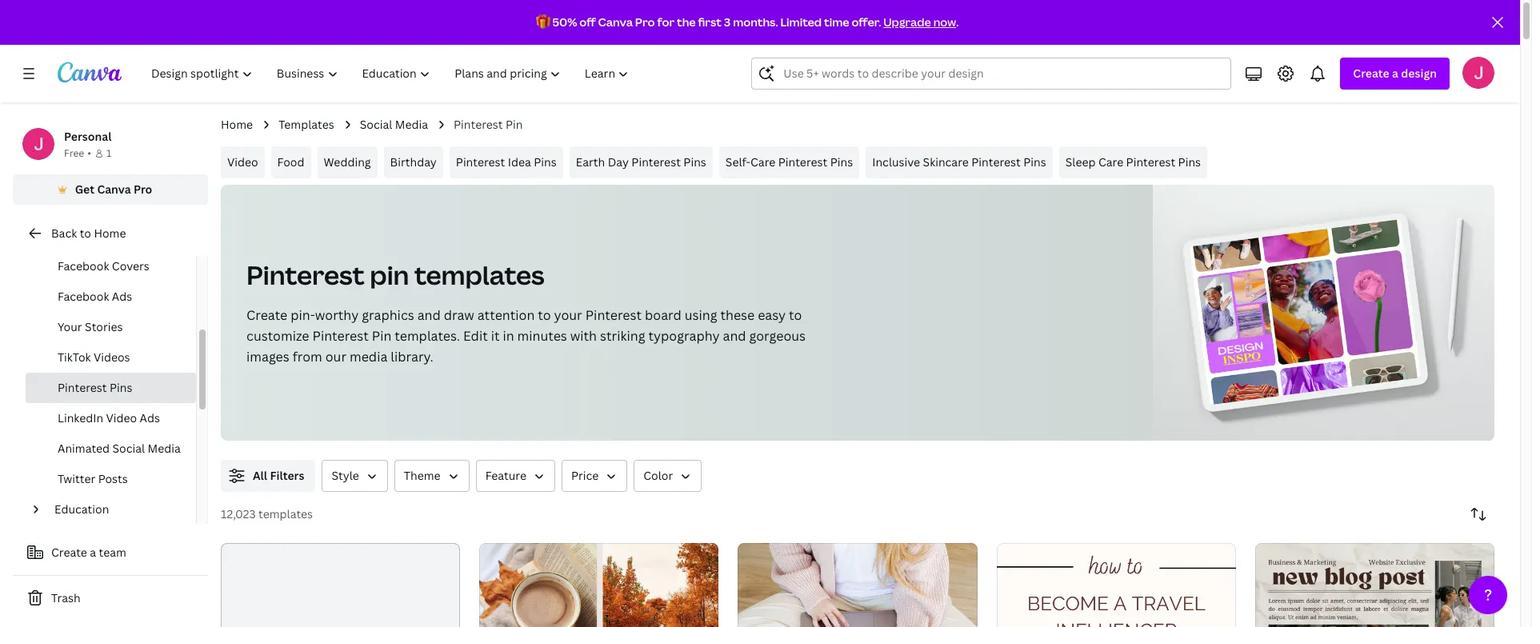 Task type: describe. For each thing, give the bounding box(es) containing it.
trash link
[[13, 583, 208, 615]]

graphics
[[362, 307, 414, 324]]

1 horizontal spatial to
[[538, 307, 551, 324]]

upgrade
[[884, 14, 931, 30]]

create pin-worthy graphics and draw attention to your pinterest board using these easy to customize pinterest pin templates. edit it in minutes with striking typography and gorgeous images from our media library.
[[247, 307, 806, 366]]

create for create a design
[[1354, 66, 1390, 81]]

create for create a team
[[51, 545, 87, 560]]

0 vertical spatial home
[[221, 117, 253, 132]]

linkedin
[[58, 411, 103, 426]]

0 horizontal spatial video
[[106, 411, 137, 426]]

facebook ads link
[[26, 282, 196, 312]]

price
[[571, 468, 599, 483]]

food
[[277, 154, 305, 170]]

social media link
[[360, 116, 428, 134]]

0 vertical spatial pro
[[635, 14, 655, 30]]

media
[[350, 348, 388, 366]]

james peterson image
[[1463, 57, 1495, 89]]

limited
[[781, 14, 822, 30]]

pinterest idea pins
[[456, 154, 557, 170]]

templates.
[[395, 327, 460, 345]]

images
[[247, 348, 290, 366]]

pinterest idea pins link
[[450, 146, 563, 178]]

a for team
[[90, 545, 96, 560]]

birthday link
[[384, 146, 443, 178]]

12,023 templates
[[221, 507, 313, 522]]

for
[[657, 14, 675, 30]]

theme
[[404, 468, 441, 483]]

with
[[570, 327, 597, 345]]

care for self-
[[751, 154, 776, 170]]

linkedin video ads link
[[26, 403, 196, 434]]

wedding link
[[317, 146, 377, 178]]

create a design button
[[1341, 58, 1450, 90]]

time
[[824, 14, 850, 30]]

twitter posts link
[[26, 464, 196, 495]]

twitter posts
[[58, 471, 128, 487]]

these
[[721, 307, 755, 324]]

1 vertical spatial social
[[112, 441, 145, 456]]

1 horizontal spatial social
[[360, 117, 392, 132]]

pins for self-care pinterest pins
[[831, 154, 853, 170]]

feature
[[486, 468, 527, 483]]

pins for sleep care pinterest pins
[[1179, 154, 1201, 170]]

videos
[[94, 350, 130, 365]]

your stories link
[[26, 312, 196, 343]]

posts
[[98, 471, 128, 487]]

•
[[87, 146, 91, 160]]

personal
[[64, 129, 112, 144]]

beige feminine pinterest pin image
[[997, 543, 1236, 628]]

customize
[[247, 327, 309, 345]]

theme button
[[394, 460, 470, 492]]

1 vertical spatial media
[[148, 441, 181, 456]]

pinterest right skincare
[[972, 154, 1021, 170]]

tiktok videos link
[[26, 343, 196, 373]]

using
[[685, 307, 718, 324]]

easy
[[758, 307, 786, 324]]

twitter
[[58, 471, 95, 487]]

pinterest down pinterest pin
[[456, 154, 505, 170]]

pinterest up linkedin
[[58, 380, 107, 395]]

your
[[554, 307, 583, 324]]

get canva pro button
[[13, 174, 208, 205]]

trash
[[51, 591, 81, 606]]

inclusive skincare pinterest pins link
[[866, 146, 1053, 178]]

your stories
[[58, 319, 123, 335]]

sleep care pinterest pins link
[[1060, 146, 1208, 178]]

get canva pro
[[75, 182, 152, 197]]

pinterest pin
[[454, 117, 523, 132]]

day
[[608, 154, 629, 170]]

1 horizontal spatial canva
[[598, 14, 633, 30]]

style button
[[322, 460, 388, 492]]

Search search field
[[784, 58, 1222, 89]]

🎁
[[536, 14, 550, 30]]

pinterest pin templates
[[247, 258, 545, 292]]

facebook covers
[[58, 259, 150, 274]]

social media
[[360, 117, 428, 132]]

1 horizontal spatial ads
[[140, 411, 160, 426]]

self-care pinterest pins
[[726, 154, 853, 170]]

pin inside create pin-worthy graphics and draw attention to your pinterest board using these easy to customize pinterest pin templates. edit it in minutes with striking typography and gorgeous images from our media library.
[[372, 327, 392, 345]]

all
[[253, 468, 267, 483]]

back to home
[[51, 226, 126, 241]]

striking
[[600, 327, 645, 345]]

library.
[[391, 348, 434, 366]]

style
[[332, 468, 359, 483]]

your
[[58, 319, 82, 335]]

1 vertical spatial templates
[[259, 507, 313, 522]]

self-care pinterest pins link
[[719, 146, 860, 178]]

templates link
[[279, 116, 334, 134]]

linkedin video ads
[[58, 411, 160, 426]]

3
[[724, 14, 731, 30]]

back
[[51, 226, 77, 241]]

animated social media link
[[26, 434, 196, 464]]



Task type: vqa. For each thing, say whether or not it's contained in the screenshot.
fifth group from the right
no



Task type: locate. For each thing, give the bounding box(es) containing it.
facebook for facebook covers
[[58, 259, 109, 274]]

idea
[[508, 154, 531, 170]]

create a team
[[51, 545, 126, 560]]

from
[[293, 348, 322, 366]]

pin-
[[291, 307, 315, 324]]

0 horizontal spatial pin
[[372, 327, 392, 345]]

home link
[[221, 116, 253, 134]]

1 vertical spatial ads
[[140, 411, 160, 426]]

canva inside get canva pro "button"
[[97, 182, 131, 197]]

1 horizontal spatial home
[[221, 117, 253, 132]]

media
[[395, 117, 428, 132], [148, 441, 181, 456]]

free
[[64, 146, 84, 160]]

gorgeous
[[750, 327, 806, 345]]

all filters button
[[221, 460, 316, 492]]

facebook covers link
[[26, 251, 196, 282]]

animated social media
[[58, 441, 181, 456]]

video
[[227, 154, 258, 170], [106, 411, 137, 426]]

1 horizontal spatial pro
[[635, 14, 655, 30]]

Sort by button
[[1463, 499, 1495, 531]]

0 vertical spatial video
[[227, 154, 258, 170]]

offer.
[[852, 14, 881, 30]]

edit
[[463, 327, 488, 345]]

create up customize
[[247, 307, 288, 324]]

tiktok videos
[[58, 350, 130, 365]]

12,023
[[221, 507, 256, 522]]

stories
[[85, 319, 123, 335]]

now
[[934, 14, 957, 30]]

ads up the animated social media
[[140, 411, 160, 426]]

0 horizontal spatial social
[[112, 441, 145, 456]]

to right back on the left
[[80, 226, 91, 241]]

pro up 'back to home' link
[[134, 182, 152, 197]]

create inside create pin-worthy graphics and draw attention to your pinterest board using these easy to customize pinterest pin templates. edit it in minutes with striking typography and gorgeous images from our media library.
[[247, 307, 288, 324]]

pinterest pin templates image
[[1154, 185, 1495, 441], [1198, 268, 1277, 374]]

1 vertical spatial create
[[247, 307, 288, 324]]

1 vertical spatial pro
[[134, 182, 152, 197]]

pinterest up pinterest idea pins
[[454, 117, 503, 132]]

home
[[221, 117, 253, 132], [94, 226, 126, 241]]

pinterest right sleep
[[1127, 154, 1176, 170]]

0 horizontal spatial a
[[90, 545, 96, 560]]

1 care from the left
[[751, 154, 776, 170]]

facebook up facebook ads
[[58, 259, 109, 274]]

brown aesthetic modern elegant fashion lifestyle newspaper blog your story image
[[1256, 543, 1495, 628]]

1 vertical spatial canva
[[97, 182, 131, 197]]

pin
[[370, 258, 409, 292]]

templates up the draw
[[415, 258, 545, 292]]

None search field
[[752, 58, 1232, 90]]

pinterest right 'day'
[[632, 154, 681, 170]]

board
[[645, 307, 682, 324]]

0 horizontal spatial media
[[148, 441, 181, 456]]

free •
[[64, 146, 91, 160]]

0 vertical spatial pin
[[506, 117, 523, 132]]

0 horizontal spatial templates
[[259, 507, 313, 522]]

get
[[75, 182, 94, 197]]

0 horizontal spatial to
[[80, 226, 91, 241]]

50%
[[553, 14, 577, 30]]

ads down covers
[[112, 289, 132, 304]]

canva
[[598, 14, 633, 30], [97, 182, 131, 197]]

pinterest up pin-
[[247, 258, 365, 292]]

create inside dropdown button
[[1354, 66, 1390, 81]]

and down the these
[[723, 327, 746, 345]]

to right easy
[[789, 307, 802, 324]]

worthy
[[315, 307, 359, 324]]

the
[[677, 14, 696, 30]]

pro inside "button"
[[134, 182, 152, 197]]

a inside dropdown button
[[1393, 66, 1399, 81]]

color button
[[634, 460, 702, 492]]

team
[[99, 545, 126, 560]]

0 vertical spatial a
[[1393, 66, 1399, 81]]

1 horizontal spatial and
[[723, 327, 746, 345]]

it
[[491, 327, 500, 345]]

pro
[[635, 14, 655, 30], [134, 182, 152, 197]]

pro left 'for'
[[635, 14, 655, 30]]

animated
[[58, 441, 110, 456]]

1 horizontal spatial a
[[1393, 66, 1399, 81]]

0 horizontal spatial and
[[418, 307, 441, 324]]

video link
[[221, 146, 265, 178]]

care
[[751, 154, 776, 170], [1099, 154, 1124, 170]]

pin up "idea" at top left
[[506, 117, 523, 132]]

1 horizontal spatial templates
[[415, 258, 545, 292]]

a
[[1393, 66, 1399, 81], [90, 545, 96, 560]]

pinterest pins
[[58, 380, 132, 395]]

1 facebook from the top
[[58, 259, 109, 274]]

earth
[[576, 154, 605, 170]]

1 horizontal spatial create
[[247, 307, 288, 324]]

2 facebook from the top
[[58, 289, 109, 304]]

and up templates.
[[418, 307, 441, 324]]

🎁 50% off canva pro for the first 3 months. limited time offer. upgrade now .
[[536, 14, 959, 30]]

orange black white collage autumn pumpkin coffee pinterest pin image
[[480, 543, 719, 628]]

templates
[[415, 258, 545, 292], [259, 507, 313, 522]]

0 horizontal spatial ads
[[112, 289, 132, 304]]

feature button
[[476, 460, 555, 492]]

social up wedding
[[360, 117, 392, 132]]

media up birthday
[[395, 117, 428, 132]]

back to home link
[[13, 218, 208, 250]]

in
[[503, 327, 514, 345]]

pins
[[534, 154, 557, 170], [684, 154, 707, 170], [831, 154, 853, 170], [1024, 154, 1047, 170], [1179, 154, 1201, 170], [110, 380, 132, 395]]

create a team button
[[13, 537, 208, 569]]

price button
[[562, 460, 628, 492]]

pinterest down worthy
[[313, 327, 369, 345]]

video up the animated social media
[[106, 411, 137, 426]]

0 vertical spatial facebook
[[58, 259, 109, 274]]

1 horizontal spatial care
[[1099, 154, 1124, 170]]

media down linkedin video ads link
[[148, 441, 181, 456]]

filters
[[270, 468, 304, 483]]

0 vertical spatial media
[[395, 117, 428, 132]]

2 vertical spatial create
[[51, 545, 87, 560]]

pins for earth day pinterest pins
[[684, 154, 707, 170]]

care for sleep
[[1099, 154, 1124, 170]]

templates down filters at the left bottom
[[259, 507, 313, 522]]

0 vertical spatial canva
[[598, 14, 633, 30]]

facebook ads
[[58, 289, 132, 304]]

video down home link
[[227, 154, 258, 170]]

0 horizontal spatial care
[[751, 154, 776, 170]]

attention
[[478, 307, 535, 324]]

0 horizontal spatial create
[[51, 545, 87, 560]]

top level navigation element
[[141, 58, 643, 90]]

design
[[1402, 66, 1438, 81]]

to
[[80, 226, 91, 241], [538, 307, 551, 324], [789, 307, 802, 324]]

food link
[[271, 146, 311, 178]]

0 vertical spatial social
[[360, 117, 392, 132]]

create inside button
[[51, 545, 87, 560]]

create a design
[[1354, 66, 1438, 81]]

1 horizontal spatial pin
[[506, 117, 523, 132]]

inclusive skincare pinterest pins
[[873, 154, 1047, 170]]

0 horizontal spatial pro
[[134, 182, 152, 197]]

canva right get
[[97, 182, 131, 197]]

canva right "off"
[[598, 14, 633, 30]]

1 vertical spatial a
[[90, 545, 96, 560]]

create for create pin-worthy graphics and draw attention to your pinterest board using these easy to customize pinterest pin templates. edit it in minutes with striking typography and gorgeous images from our media library.
[[247, 307, 288, 324]]

1 horizontal spatial video
[[227, 154, 258, 170]]

sleep
[[1066, 154, 1096, 170]]

1 vertical spatial pin
[[372, 327, 392, 345]]

months.
[[733, 14, 778, 30]]

2 horizontal spatial to
[[789, 307, 802, 324]]

skincare
[[923, 154, 969, 170]]

a left design
[[1393, 66, 1399, 81]]

0 vertical spatial create
[[1354, 66, 1390, 81]]

pin down graphics
[[372, 327, 392, 345]]

1 vertical spatial home
[[94, 226, 126, 241]]

education link
[[48, 495, 186, 525]]

first
[[698, 14, 722, 30]]

earth day pinterest pins
[[576, 154, 707, 170]]

0 vertical spatial and
[[418, 307, 441, 324]]

0 horizontal spatial canva
[[97, 182, 131, 197]]

templates
[[279, 117, 334, 132]]

home up facebook covers link
[[94, 226, 126, 241]]

0 vertical spatial ads
[[112, 289, 132, 304]]

pinterest up striking
[[586, 307, 642, 324]]

pinterest right self- on the top left
[[779, 154, 828, 170]]

0 horizontal spatial home
[[94, 226, 126, 241]]

2 care from the left
[[1099, 154, 1124, 170]]

1 vertical spatial video
[[106, 411, 137, 426]]

1 horizontal spatial media
[[395, 117, 428, 132]]

a left "team"
[[90, 545, 96, 560]]

create left "team"
[[51, 545, 87, 560]]

all filters
[[253, 468, 304, 483]]

birthday
[[390, 154, 437, 170]]

create left design
[[1354, 66, 1390, 81]]

covers
[[112, 259, 150, 274]]

ads
[[112, 289, 132, 304], [140, 411, 160, 426]]

home up video link in the left top of the page
[[221, 117, 253, 132]]

1 vertical spatial facebook
[[58, 289, 109, 304]]

pins for inclusive skincare pinterest pins
[[1024, 154, 1047, 170]]

beige white black modern pinterest pin image
[[738, 543, 978, 628]]

facebook up your stories in the left bottom of the page
[[58, 289, 109, 304]]

social
[[360, 117, 392, 132], [112, 441, 145, 456]]

a for design
[[1393, 66, 1399, 81]]

1 vertical spatial and
[[723, 327, 746, 345]]

minutes
[[517, 327, 567, 345]]

to up minutes
[[538, 307, 551, 324]]

social up posts
[[112, 441, 145, 456]]

a inside button
[[90, 545, 96, 560]]

inclusive
[[873, 154, 921, 170]]

1
[[106, 146, 111, 160]]

0 vertical spatial templates
[[415, 258, 545, 292]]

facebook for facebook ads
[[58, 289, 109, 304]]

2 horizontal spatial create
[[1354, 66, 1390, 81]]



